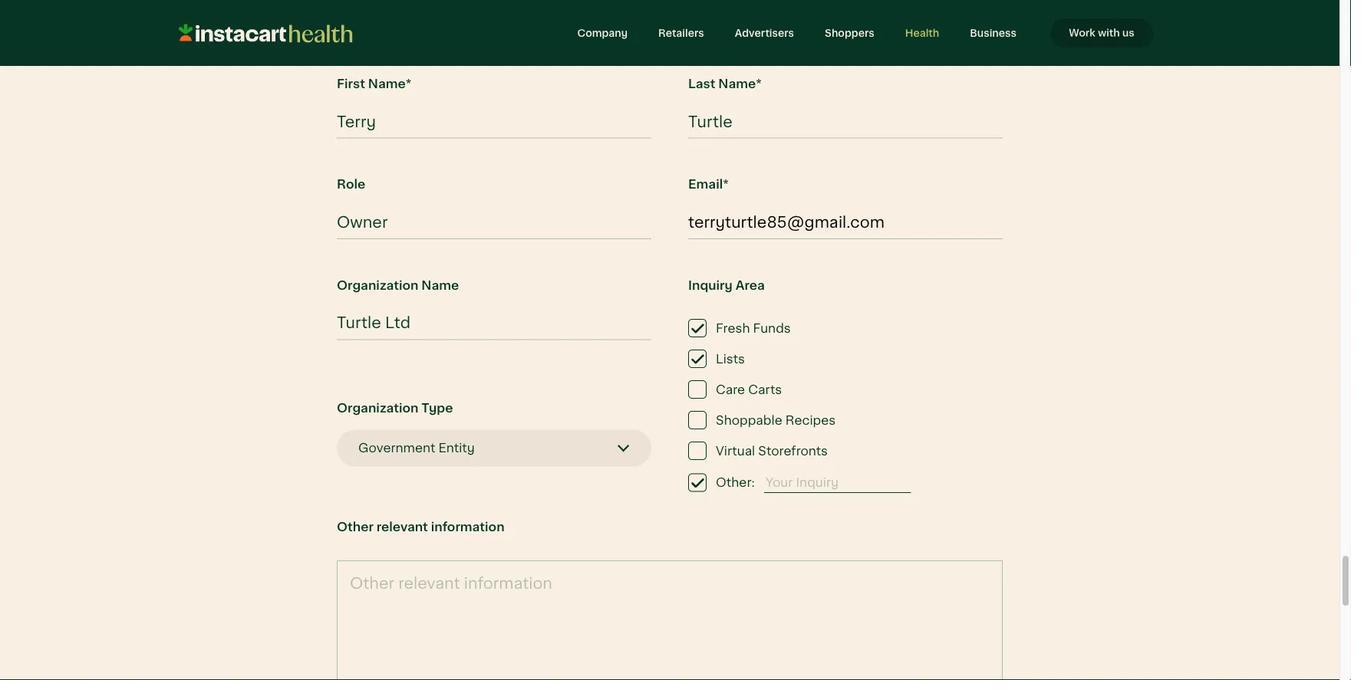 Task type: describe. For each thing, give the bounding box(es) containing it.
let's work together
[[337, 8, 665, 45]]

name* for first name*
[[368, 77, 412, 91]]

other relevant information
[[337, 521, 505, 534]]

name
[[422, 279, 459, 292]]

let's
[[337, 8, 417, 45]]

shoppers
[[825, 28, 875, 38]]

us
[[1123, 27, 1135, 38]]

Your Email email field
[[688, 207, 1003, 240]]

work
[[1069, 27, 1096, 38]]

first name*
[[337, 77, 412, 91]]

together
[[516, 8, 665, 45]]

Your Last Name text field
[[688, 106, 1003, 139]]

organization for organization type
[[337, 402, 419, 416]]

retailers
[[659, 28, 704, 38]]

with
[[1098, 27, 1120, 38]]

care carts
[[716, 383, 782, 397]]

last
[[688, 77, 716, 91]]

other
[[337, 521, 374, 534]]

fresh
[[716, 322, 750, 335]]

organization name
[[337, 279, 459, 292]]

first
[[337, 77, 365, 91]]

shoppable
[[716, 414, 783, 428]]

Your Organization text field
[[337, 307, 652, 341]]

inquiry
[[688, 279, 733, 292]]

company button
[[562, 18, 643, 48]]

retailers button
[[643, 18, 720, 48]]

role
[[337, 178, 365, 192]]

business
[[970, 28, 1017, 38]]

Your Role text field
[[337, 207, 652, 240]]

health
[[905, 28, 940, 38]]

business button
[[955, 18, 1032, 48]]



Task type: locate. For each thing, give the bounding box(es) containing it.
1 name* from the left
[[368, 77, 412, 91]]

1 vertical spatial organization
[[337, 402, 419, 416]]

carts
[[748, 383, 782, 397]]

work with us link
[[1051, 18, 1153, 48]]

1 horizontal spatial name*
[[719, 77, 762, 91]]

recipes
[[786, 414, 836, 428]]

2 organization from the top
[[337, 402, 419, 416]]

health button
[[890, 18, 955, 48]]

care
[[716, 383, 745, 397]]

organization type
[[337, 402, 453, 416]]

advertisers
[[735, 28, 794, 38]]

organization for organization name
[[337, 279, 419, 292]]

work
[[424, 8, 509, 45]]

lists
[[716, 353, 745, 366]]

2 name* from the left
[[719, 77, 762, 91]]

organization left the type
[[337, 402, 419, 416]]

name* right first
[[368, 77, 412, 91]]

storefronts
[[759, 445, 828, 458]]

name* for last name*
[[719, 77, 762, 91]]

other:
[[716, 477, 755, 490]]

fresh funds
[[716, 322, 791, 335]]

Your First Name text field
[[337, 106, 652, 139]]

relevant
[[377, 521, 428, 534]]

advertisers button
[[720, 18, 810, 48]]

organization left name
[[337, 279, 419, 292]]

Your Inquiry field
[[764, 473, 911, 494]]

information
[[431, 521, 505, 534]]

0 horizontal spatial name*
[[368, 77, 412, 91]]

name* right last
[[719, 77, 762, 91]]

virtual
[[716, 445, 755, 458]]

work with us
[[1069, 27, 1135, 38]]

last name*
[[688, 77, 762, 91]]

company
[[577, 28, 628, 38]]

area
[[736, 279, 765, 292]]

funds
[[753, 322, 791, 335]]

inquiry area
[[688, 279, 765, 292]]

1 organization from the top
[[337, 279, 419, 292]]

Other relevant information text field
[[337, 561, 1003, 681]]

organization
[[337, 279, 419, 292], [337, 402, 419, 416]]

type
[[422, 402, 453, 416]]

shoppable recipes
[[716, 414, 836, 428]]

shoppers button
[[810, 18, 890, 48]]

0 vertical spatial organization
[[337, 279, 419, 292]]

email*
[[688, 178, 729, 192]]

virtual storefronts
[[716, 445, 828, 458]]

name*
[[368, 77, 412, 91], [719, 77, 762, 91]]



Task type: vqa. For each thing, say whether or not it's contained in the screenshot.
Company
yes



